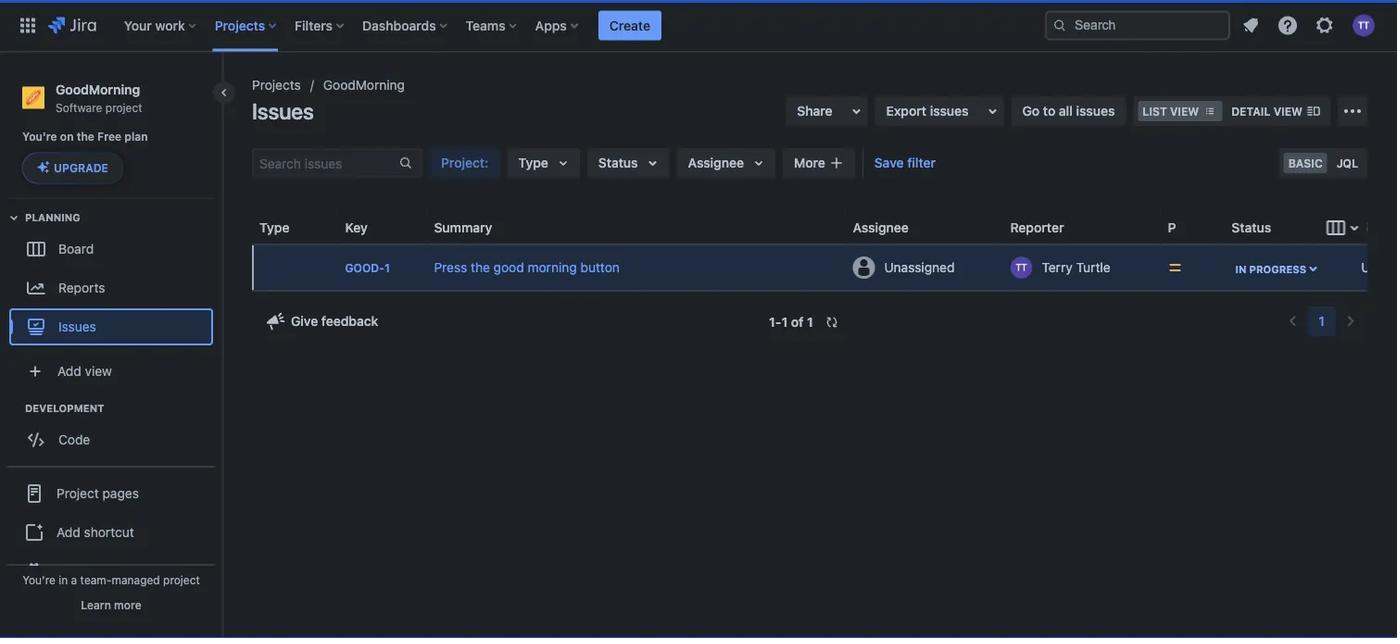 Task type: locate. For each thing, give the bounding box(es) containing it.
1 vertical spatial the
[[471, 260, 490, 275]]

development group
[[9, 401, 222, 464]]

you're left on
[[22, 130, 57, 143]]

1 drag column image from the left
[[846, 216, 868, 239]]

settings image
[[1314, 14, 1337, 37]]

1-1 of 1
[[769, 315, 814, 330]]

status right the p button
[[1232, 220, 1272, 235]]

type right :
[[519, 155, 549, 171]]

0 horizontal spatial project
[[105, 101, 142, 114]]

reports link
[[9, 267, 213, 308]]

assignee inside button
[[853, 220, 909, 235]]

settings
[[102, 564, 150, 579]]

p button
[[1161, 215, 1206, 241]]

pages
[[102, 486, 139, 501]]

1 vertical spatial assignee
[[853, 220, 909, 235]]

1 horizontal spatial sort in ascending order image
[[1184, 220, 1199, 234]]

code link
[[9, 421, 213, 458]]

0 horizontal spatial view
[[85, 363, 112, 379]]

2 horizontal spatial view
[[1274, 105, 1303, 118]]

you're
[[22, 130, 57, 143], [22, 574, 56, 587]]

button
[[581, 260, 620, 275]]

drag column image up the medium icon
[[1161, 216, 1183, 239]]

reports
[[58, 280, 105, 295]]

summary button
[[427, 215, 522, 241]]

goodmorning up software
[[56, 82, 140, 97]]

1 vertical spatial issues
[[58, 319, 96, 334]]

board link
[[9, 230, 213, 267]]

1-
[[769, 315, 782, 330]]

add inside 'popup button'
[[57, 363, 81, 379]]

sort in ascending order image right p
[[1184, 220, 1199, 234]]

your
[[124, 18, 152, 33]]

view for list view
[[1171, 105, 1200, 118]]

save filter button
[[864, 148, 947, 178]]

project for project settings
[[57, 564, 99, 579]]

2 sort in ascending order image from the left
[[1184, 220, 1199, 234]]

in
[[59, 574, 68, 587]]

save
[[875, 155, 904, 171]]

assignee button
[[677, 148, 776, 178]]

0 horizontal spatial type
[[260, 220, 290, 235]]

drag column image inside reporter button
[[1003, 216, 1026, 239]]

0 horizontal spatial sort in ascending order image
[[500, 220, 515, 234]]

reporter
[[1011, 220, 1065, 235]]

the
[[77, 130, 94, 143], [471, 260, 490, 275]]

issues right all
[[1077, 103, 1115, 119]]

sort in ascending order image
[[500, 220, 515, 234], [1184, 220, 1199, 234]]

morning
[[528, 260, 577, 275]]

project
[[441, 155, 485, 171], [57, 486, 99, 501], [57, 564, 99, 579]]

learn more button
[[81, 598, 142, 613]]

drag column image
[[252, 216, 274, 239], [338, 216, 360, 239], [427, 216, 449, 239], [1003, 216, 1026, 239], [1225, 216, 1247, 239]]

0 horizontal spatial goodmorning
[[56, 82, 140, 97]]

1 horizontal spatial goodmorning
[[323, 77, 405, 93]]

add left shortcut
[[57, 525, 80, 540]]

apps button
[[530, 11, 586, 40]]

view right list
[[1171, 105, 1200, 118]]

1 horizontal spatial type
[[519, 155, 549, 171]]

sort in ascending order image up good
[[500, 220, 515, 234]]

more
[[794, 155, 826, 171]]

in progress - change status image
[[1307, 262, 1319, 274]]

status right type dropdown button
[[599, 155, 638, 171]]

planning image
[[3, 206, 25, 228]]

1 vertical spatial status
[[1232, 220, 1272, 235]]

1 drag column image from the left
[[252, 216, 274, 239]]

sort in ascending order image inside summary button
[[500, 220, 515, 234]]

0 horizontal spatial status
[[599, 155, 638, 171]]

type
[[519, 155, 549, 171], [260, 220, 290, 235]]

status button
[[588, 148, 670, 178]]

1 horizontal spatial project
[[163, 574, 200, 587]]

1 sort in ascending order image from the left
[[500, 220, 515, 234]]

press
[[434, 260, 467, 275]]

Search field
[[1046, 11, 1231, 40]]

1 you're from the top
[[22, 130, 57, 143]]

1 inside button
[[1319, 314, 1326, 329]]

board
[[58, 241, 94, 256]]

0 vertical spatial you're
[[22, 130, 57, 143]]

1 horizontal spatial issues
[[252, 98, 314, 124]]

0 horizontal spatial issues
[[930, 103, 969, 119]]

1 horizontal spatial the
[[471, 260, 490, 275]]

issues link
[[9, 308, 213, 345]]

projects down the projects dropdown button
[[252, 77, 301, 93]]

1 horizontal spatial view
[[1171, 105, 1200, 118]]

project inside goodmorning software project
[[105, 101, 142, 114]]

turtle
[[1077, 260, 1111, 275]]

assignee left sort in ascending order image
[[853, 220, 909, 235]]

0 vertical spatial add
[[57, 363, 81, 379]]

1
[[385, 261, 390, 274], [1319, 314, 1326, 329], [782, 315, 788, 330], [807, 315, 814, 330]]

go to all issues
[[1023, 103, 1115, 119]]

apps
[[535, 18, 567, 33]]

the right on
[[77, 130, 94, 143]]

add inside button
[[57, 525, 80, 540]]

more
[[114, 599, 142, 612]]

2 you're from the top
[[22, 574, 56, 587]]

upgrade button
[[23, 153, 122, 183]]

drag column image inside type button
[[252, 216, 274, 239]]

group
[[7, 466, 215, 597]]

1 vertical spatial you're
[[22, 574, 56, 587]]

0 horizontal spatial issues
[[58, 319, 96, 334]]

sort in ascending order image inside the p button
[[1184, 220, 1199, 234]]

jira image
[[48, 14, 96, 37], [48, 14, 96, 37]]

drag column image for summary
[[427, 216, 449, 239]]

issues down projects link
[[252, 98, 314, 124]]

3 drag column image from the left
[[427, 216, 449, 239]]

goodmorning software project
[[56, 82, 142, 114]]

banner
[[0, 0, 1398, 52]]

2 vertical spatial project
[[57, 564, 99, 579]]

drag column image inside status button
[[1225, 216, 1247, 239]]

project
[[105, 101, 142, 114], [163, 574, 200, 587]]

refresh image
[[825, 315, 840, 330]]

2 drag column image from the left
[[1161, 216, 1183, 239]]

press the good morning button link
[[434, 260, 620, 275]]

0 horizontal spatial assignee
[[688, 155, 744, 171]]

drag column image inside key button
[[338, 216, 360, 239]]

project up the plan
[[105, 101, 142, 114]]

5 drag column image from the left
[[1225, 216, 1247, 239]]

issues
[[930, 103, 969, 119], [1077, 103, 1115, 119]]

issues
[[252, 98, 314, 124], [58, 319, 96, 334]]

assignee right status dropdown button
[[688, 155, 744, 171]]

1 horizontal spatial drag column image
[[1161, 216, 1183, 239]]

1 vertical spatial add
[[57, 525, 80, 540]]

add up development
[[57, 363, 81, 379]]

give feedback
[[291, 314, 379, 329]]

view for detail view
[[1274, 105, 1303, 118]]

0 vertical spatial project
[[105, 101, 142, 114]]

issues down reports
[[58, 319, 96, 334]]

1 horizontal spatial status
[[1232, 220, 1272, 235]]

teams button
[[460, 11, 524, 40]]

projects inside dropdown button
[[215, 18, 265, 33]]

shortcut
[[84, 525, 134, 540]]

assignee button
[[846, 215, 939, 241]]

Search issues text field
[[254, 150, 399, 176]]

key
[[345, 220, 368, 235]]

project pages link
[[7, 473, 215, 514]]

team-
[[80, 574, 112, 587]]

0 vertical spatial status
[[599, 155, 638, 171]]

0 horizontal spatial the
[[77, 130, 94, 143]]

view
[[1171, 105, 1200, 118], [1274, 105, 1303, 118], [85, 363, 112, 379]]

drag column image inside assignee button
[[846, 216, 868, 239]]

row
[[252, 246, 1398, 290]]

project right managed
[[163, 574, 200, 587]]

0 vertical spatial projects
[[215, 18, 265, 33]]

drag column image left sort in ascending order image
[[846, 216, 868, 239]]

good-1
[[345, 261, 390, 274]]

your work
[[124, 18, 185, 33]]

all
[[1059, 103, 1073, 119]]

projects for the projects dropdown button
[[215, 18, 265, 33]]

1 vertical spatial type
[[260, 220, 290, 235]]

give feedback button
[[254, 307, 390, 336]]

jql
[[1337, 157, 1359, 170]]

goodmorning for goodmorning software project
[[56, 82, 140, 97]]

drag column image for type
[[252, 216, 274, 239]]

issues right export
[[930, 103, 969, 119]]

board icon image
[[1326, 217, 1348, 239]]

view down issues link
[[85, 363, 112, 379]]

1 horizontal spatial assignee
[[853, 220, 909, 235]]

0 vertical spatial type
[[519, 155, 549, 171]]

1 vertical spatial project
[[57, 486, 99, 501]]

1 vertical spatial projects
[[252, 77, 301, 93]]

goodmorning inside goodmorning software project
[[56, 82, 140, 97]]

import and bulk change issues image
[[1342, 100, 1364, 122]]

0 vertical spatial project
[[441, 155, 485, 171]]

drag column image for status
[[1225, 216, 1247, 239]]

type up task 'image'
[[260, 220, 290, 235]]

the left good
[[471, 260, 490, 275]]

add for add shortcut
[[57, 525, 80, 540]]

4 drag column image from the left
[[1003, 216, 1026, 239]]

add shortcut button
[[7, 514, 215, 551]]

goodmorning down dashboards
[[323, 77, 405, 93]]

drag column image
[[846, 216, 868, 239], [1161, 216, 1183, 239]]

view inside 'popup button'
[[85, 363, 112, 379]]

type button
[[252, 215, 319, 241]]

0 vertical spatial assignee
[[688, 155, 744, 171]]

press the good morning button
[[434, 260, 620, 275]]

create
[[610, 18, 651, 33]]

you're left in
[[22, 574, 56, 587]]

view right detail
[[1274, 105, 1303, 118]]

projects right the work in the top of the page
[[215, 18, 265, 33]]

unassigned
[[885, 260, 955, 275]]

you're for you're on the free plan
[[22, 130, 57, 143]]

2 drag column image from the left
[[338, 216, 360, 239]]

type inside button
[[260, 220, 290, 235]]

1 issues from the left
[[930, 103, 969, 119]]

0 horizontal spatial drag column image
[[846, 216, 868, 239]]

goodmorning
[[323, 77, 405, 93], [56, 82, 140, 97]]

1 horizontal spatial issues
[[1077, 103, 1115, 119]]

projects
[[215, 18, 265, 33], [252, 77, 301, 93]]

managed
[[112, 574, 160, 587]]

drag column image inside summary button
[[427, 216, 449, 239]]

task image
[[260, 260, 274, 275]]

status
[[599, 155, 638, 171], [1232, 220, 1272, 235]]

chevron down icon image
[[1344, 217, 1366, 239]]



Task type: describe. For each thing, give the bounding box(es) containing it.
resolu button
[[1355, 215, 1398, 241]]

project for project pages
[[57, 486, 99, 501]]

unreso
[[1362, 260, 1398, 275]]

project settings link
[[7, 551, 215, 592]]

key button
[[338, 215, 397, 241]]

status button
[[1225, 215, 1302, 241]]

issues element
[[252, 211, 1398, 290]]

help image
[[1277, 14, 1300, 37]]

status inside button
[[1232, 220, 1272, 235]]

work
[[155, 18, 185, 33]]

your work button
[[118, 11, 204, 40]]

assignee inside dropdown button
[[688, 155, 744, 171]]

reporter button
[[1003, 215, 1094, 241]]

good
[[494, 260, 524, 275]]

:
[[485, 155, 489, 171]]

type button
[[507, 148, 580, 178]]

goodmorning for goodmorning
[[323, 77, 405, 93]]

export
[[887, 103, 927, 119]]

export issues
[[887, 103, 969, 119]]

filter
[[908, 155, 936, 171]]

status inside dropdown button
[[599, 155, 638, 171]]

give
[[291, 314, 318, 329]]

basic
[[1289, 157, 1323, 170]]

plan
[[125, 130, 148, 143]]

code
[[58, 432, 90, 447]]

sort in ascending order image for p
[[1184, 220, 1199, 234]]

good-1 link
[[345, 261, 390, 274]]

project pages
[[57, 486, 139, 501]]

resolu
[[1362, 220, 1398, 235]]

on
[[60, 130, 74, 143]]

add for add view
[[57, 363, 81, 379]]

of
[[791, 315, 804, 330]]

goodmorning link
[[323, 74, 405, 96]]

feedback
[[322, 314, 379, 329]]

development
[[25, 402, 104, 414]]

add view
[[57, 363, 112, 379]]

view for add view
[[85, 363, 112, 379]]

primary element
[[11, 0, 1046, 51]]

upgrade
[[54, 162, 108, 175]]

teams
[[466, 18, 506, 33]]

export issues button
[[876, 96, 1004, 126]]

projects for projects link
[[252, 77, 301, 93]]

0 vertical spatial issues
[[252, 98, 314, 124]]

filters button
[[289, 11, 351, 40]]

issues inside 'planning' group
[[58, 319, 96, 334]]

sort in ascending order image for summary
[[500, 220, 515, 234]]

addicon image
[[829, 156, 844, 171]]

dashboards button
[[357, 11, 455, 40]]

go
[[1023, 103, 1040, 119]]

drag column image for key
[[338, 216, 360, 239]]

search image
[[1053, 18, 1068, 33]]

go to all issues link
[[1012, 96, 1127, 126]]

share
[[797, 103, 833, 119]]

p
[[1168, 220, 1177, 235]]

dashboards
[[363, 18, 436, 33]]

type inside dropdown button
[[519, 155, 549, 171]]

learn
[[81, 599, 111, 612]]

planning group
[[9, 210, 222, 351]]

banner containing your work
[[0, 0, 1398, 52]]

2 issues from the left
[[1077, 103, 1115, 119]]

1 vertical spatial project
[[163, 574, 200, 587]]

the inside row
[[471, 260, 490, 275]]

drag column image for p
[[1161, 216, 1183, 239]]

a
[[71, 574, 77, 587]]

medium image
[[1168, 260, 1183, 275]]

free
[[97, 130, 122, 143]]

summary
[[434, 220, 493, 235]]

software
[[56, 101, 102, 114]]

open share dialog image
[[846, 100, 868, 122]]

group containing project pages
[[7, 466, 215, 597]]

add view button
[[11, 353, 211, 390]]

sort in ascending order image
[[917, 220, 931, 234]]

projects link
[[252, 74, 301, 96]]

issues inside button
[[930, 103, 969, 119]]

project for project :
[[441, 155, 485, 171]]

1 inside row
[[385, 261, 390, 274]]

filters
[[295, 18, 333, 33]]

notifications image
[[1240, 14, 1263, 37]]

create button
[[599, 11, 662, 40]]

learn more
[[81, 599, 142, 612]]

add shortcut
[[57, 525, 134, 540]]

row containing press the good morning button
[[252, 246, 1398, 290]]

detail
[[1232, 105, 1271, 118]]

you're on the free plan
[[22, 130, 148, 143]]

more button
[[783, 148, 855, 178]]

development image
[[3, 397, 25, 419]]

open export issues dropdown image
[[982, 100, 1004, 122]]

projects button
[[209, 11, 284, 40]]

detail view
[[1232, 105, 1303, 118]]

1 button
[[1308, 307, 1337, 336]]

list
[[1143, 105, 1168, 118]]

your profile and settings image
[[1353, 14, 1376, 37]]

terry turtle
[[1042, 260, 1111, 275]]

appswitcher icon image
[[17, 14, 39, 37]]

save filter
[[875, 155, 936, 171]]

list view
[[1143, 105, 1200, 118]]

drag column image for assignee
[[846, 216, 868, 239]]

you're in a team-managed project
[[22, 574, 200, 587]]

to
[[1044, 103, 1056, 119]]

drag column image for reporter
[[1003, 216, 1026, 239]]

project settings
[[57, 564, 150, 579]]

you're for you're in a team-managed project
[[22, 574, 56, 587]]

share button
[[786, 96, 868, 126]]

terry
[[1042, 260, 1073, 275]]

good-
[[345, 261, 385, 274]]

project :
[[441, 155, 489, 171]]

0 vertical spatial the
[[77, 130, 94, 143]]



Task type: vqa. For each thing, say whether or not it's contained in the screenshot.
Add
yes



